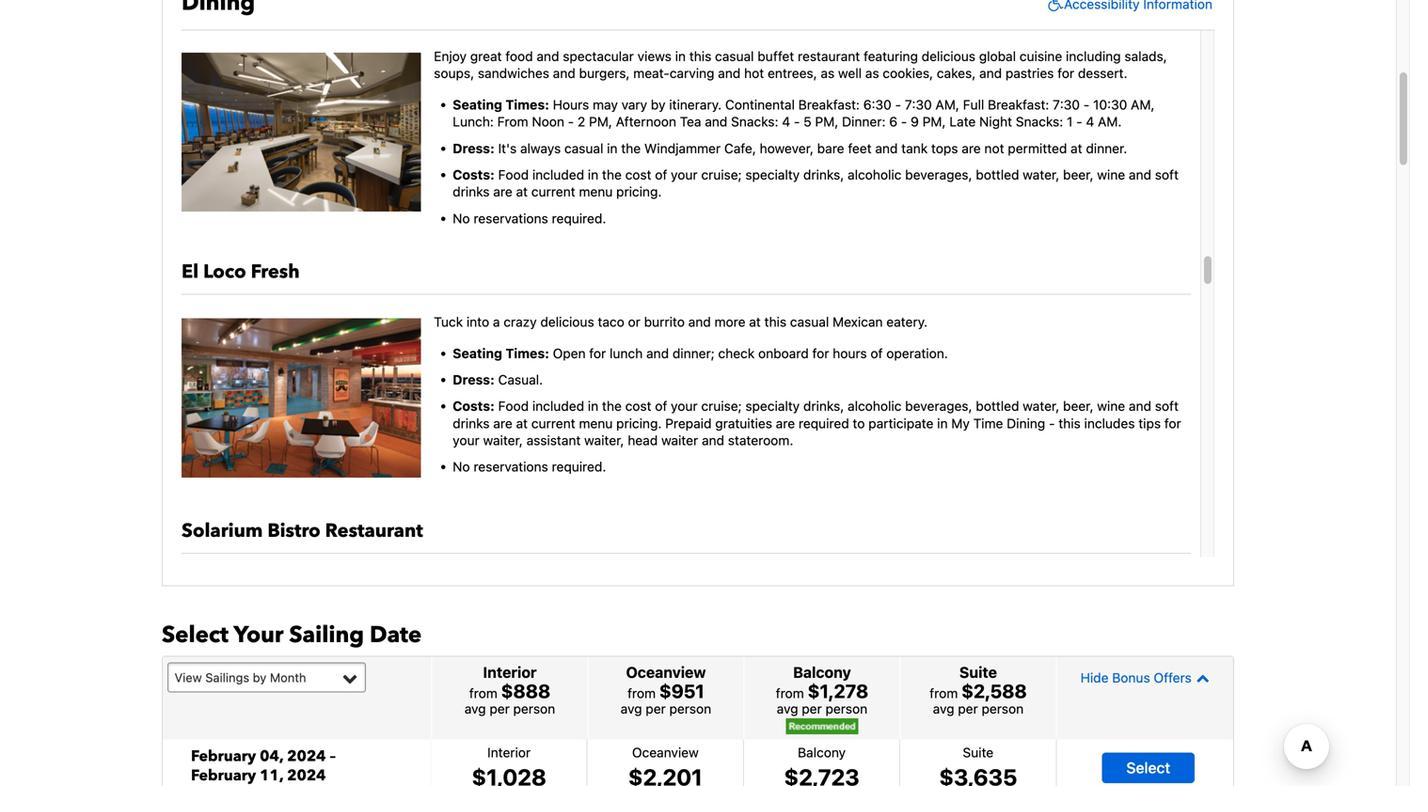 Task type: vqa. For each thing, say whether or not it's contained in the screenshot.


Task type: locate. For each thing, give the bounding box(es) containing it.
0 vertical spatial included
[[533, 167, 584, 183]]

mexican
[[833, 314, 883, 330]]

casual down 2
[[565, 140, 604, 156]]

balcony inside balcony from $1,278 avg per person
[[793, 664, 851, 682]]

oceanview inside oceanview from $951 avg per person
[[626, 664, 706, 682]]

dress: left casual.
[[453, 372, 495, 388]]

1 vertical spatial wine
[[1097, 399, 1126, 414]]

4 per from the left
[[958, 701, 978, 717]]

at up assistant
[[516, 416, 528, 431]]

hours
[[553, 97, 589, 112]]

balcony up recommended image
[[793, 664, 851, 682]]

by up afternoon
[[651, 97, 666, 112]]

1 required. from the top
[[552, 211, 606, 226]]

this up onboard
[[765, 314, 787, 330]]

1 horizontal spatial delicious
[[922, 48, 976, 64]]

from inside oceanview from $951 avg per person
[[628, 686, 656, 701]]

reservations down the "it's"
[[474, 211, 548, 226]]

wine down dinner.
[[1097, 167, 1126, 183]]

3 per from the left
[[802, 701, 822, 717]]

salads,
[[1125, 48, 1167, 64]]

cruise; inside food included in the cost of your cruise; specialty drinks, alcoholic beverages, bottled water, beer, wine and soft drinks are at current menu pricing. prepaid gratuities are required to participate in my time dining - this includes tips for your waiter, assistant waiter, head waiter and stateroom.
[[701, 399, 742, 414]]

from
[[497, 114, 528, 129]]

1 beverages, from the top
[[905, 167, 973, 183]]

person inside balcony from $1,278 avg per person
[[826, 701, 868, 717]]

0 vertical spatial seating
[[453, 97, 502, 112]]

0 horizontal spatial waiter,
[[483, 433, 523, 448]]

alcoholic inside food included in the cost of your cruise; specialty drinks, alcoholic beverages, bottled water, beer, wine and soft drinks are at current menu pricing. prepaid gratuities are required to participate in my time dining - this includes tips for your waiter, assistant waiter, head waiter and stateroom.
[[848, 399, 902, 414]]

times: for seating times:
[[506, 97, 549, 112]]

of right hours
[[871, 346, 883, 361]]

avg inside balcony from $1,278 avg per person
[[777, 701, 798, 717]]

1 seating from the top
[[453, 97, 502, 112]]

2 vertical spatial of
[[655, 399, 667, 414]]

fresh
[[251, 259, 300, 285]]

0 horizontal spatial 4
[[782, 114, 791, 129]]

1 horizontal spatial snacks:
[[1016, 114, 1064, 129]]

wine inside food included in the cost of your cruise; specialty drinks, alcoholic beverages, bottled water, beer, wine and soft drinks are at current menu pricing.
[[1097, 167, 1126, 183]]

person inside suite from $2,588 avg per person
[[982, 701, 1024, 717]]

0 horizontal spatial as
[[821, 66, 835, 81]]

1 7:30 from the left
[[905, 97, 932, 112]]

hide
[[1081, 670, 1109, 686]]

suite inside suite from $2,588 avg per person
[[960, 664, 997, 682]]

0 vertical spatial bottled
[[976, 167, 1019, 183]]

1 vertical spatial required.
[[552, 459, 606, 475]]

avg left $951
[[621, 701, 642, 717]]

water, inside food included in the cost of your cruise; specialty drinks, alcoholic beverages, bottled water, beer, wine and soft drinks are at current menu pricing. prepaid gratuities are required to participate in my time dining - this includes tips for your waiter, assistant waiter, head waiter and stateroom.
[[1023, 399, 1060, 414]]

of inside food included in the cost of your cruise; specialty drinks, alcoholic beverages, bottled water, beer, wine and soft drinks are at current menu pricing. prepaid gratuities are required to participate in my time dining - this includes tips for your waiter, assistant waiter, head waiter and stateroom.
[[655, 399, 667, 414]]

0 vertical spatial times:
[[506, 97, 549, 112]]

bistro
[[268, 518, 321, 544]]

0 vertical spatial casual
[[715, 48, 754, 64]]

required. down always
[[552, 211, 606, 226]]

avg inside interior from $888 avg per person
[[465, 701, 486, 717]]

hide bonus offers link
[[1062, 662, 1229, 695]]

per inside balcony from $1,278 avg per person
[[802, 701, 822, 717]]

beverages, up the my
[[905, 399, 973, 414]]

4 person from the left
[[982, 701, 1024, 717]]

are
[[962, 140, 981, 156], [493, 184, 513, 200], [493, 416, 513, 431], [776, 416, 795, 431]]

cost for views
[[625, 167, 652, 183]]

2 from from the left
[[628, 686, 656, 701]]

0 vertical spatial food
[[498, 167, 529, 183]]

0 horizontal spatial this
[[690, 48, 712, 64]]

- up 6
[[895, 97, 901, 112]]

2 wine from the top
[[1097, 399, 1126, 414]]

soft inside food included in the cost of your cruise; specialty drinks, alcoholic beverages, bottled water, beer, wine and soft drinks are at current menu pricing.
[[1155, 167, 1179, 183]]

1 vertical spatial water,
[[1023, 399, 1060, 414]]

snacks: down continental
[[731, 114, 779, 129]]

1 cruise; from the top
[[701, 167, 742, 183]]

1 horizontal spatial select
[[1127, 759, 1171, 777]]

2 alcoholic from the top
[[848, 399, 902, 414]]

1 drinks, from the top
[[804, 167, 844, 183]]

dress: for dress: casual.
[[453, 372, 495, 388]]

1 vertical spatial beer,
[[1063, 399, 1094, 414]]

2 drinks, from the top
[[804, 399, 844, 414]]

of down the windjammer
[[655, 167, 667, 183]]

operation.
[[887, 346, 948, 361]]

4 avg from the left
[[933, 701, 955, 717]]

hot
[[744, 66, 764, 81]]

0 vertical spatial delicious
[[922, 48, 976, 64]]

bottled inside food included in the cost of your cruise; specialty drinks, alcoholic beverages, bottled water, beer, wine and soft drinks are at current menu pricing.
[[976, 167, 1019, 183]]

costs: down the dress: casual.
[[453, 399, 495, 414]]

included
[[533, 167, 584, 183], [533, 399, 584, 414]]

included for casual.
[[533, 399, 584, 414]]

food inside food included in the cost of your cruise; specialty drinks, alcoholic beverages, bottled water, beer, wine and soft drinks are at current menu pricing. prepaid gratuities are required to participate in my time dining - this includes tips for your waiter, assistant waiter, head waiter and stateroom.
[[498, 399, 529, 414]]

from
[[469, 686, 498, 701], [628, 686, 656, 701], [776, 686, 804, 701], [930, 686, 958, 701]]

1 vertical spatial bottled
[[976, 399, 1019, 414]]

breakfast: up night
[[988, 97, 1049, 112]]

beer, inside food included in the cost of your cruise; specialty drinks, alcoholic beverages, bottled water, beer, wine and soft drinks are at current menu pricing.
[[1063, 167, 1094, 183]]

for
[[1058, 66, 1075, 81], [589, 346, 606, 361], [813, 346, 829, 361], [1165, 416, 1182, 431]]

waiter,
[[483, 433, 523, 448], [584, 433, 624, 448]]

pricing. down the windjammer
[[616, 184, 662, 200]]

beverages, inside food included in the cost of your cruise; specialty drinks, alcoholic beverages, bottled water, beer, wine and soft drinks are at current menu pricing.
[[905, 167, 973, 183]]

alcoholic for casual
[[848, 399, 902, 414]]

dining
[[1007, 416, 1046, 431]]

select for select your sailing date
[[162, 620, 229, 651]]

dessert.
[[1078, 66, 1128, 81]]

1 horizontal spatial casual
[[715, 48, 754, 64]]

a
[[493, 314, 500, 330]]

person inside interior from $888 avg per person
[[513, 701, 555, 717]]

suite from $2,588 avg per person
[[930, 664, 1027, 717]]

suite
[[960, 664, 997, 682], [963, 745, 994, 761]]

0 vertical spatial wine
[[1097, 167, 1126, 183]]

oceanview
[[626, 664, 706, 682], [632, 745, 699, 761]]

person inside oceanview from $951 avg per person
[[670, 701, 712, 717]]

seating up lunch:
[[453, 97, 502, 112]]

pricing. inside food included in the cost of your cruise; specialty drinks, alcoholic beverages, bottled water, beer, wine and soft drinks are at current menu pricing. prepaid gratuities are required to participate in my time dining - this includes tips for your waiter, assistant waiter, head waiter and stateroom.
[[616, 416, 662, 431]]

0 vertical spatial pricing.
[[616, 184, 662, 200]]

- right 6
[[901, 114, 907, 129]]

suite for suite
[[963, 745, 994, 761]]

1 vertical spatial specialty
[[746, 399, 800, 414]]

soft inside food included in the cost of your cruise; specialty drinks, alcoholic beverages, bottled water, beer, wine and soft drinks are at current menu pricing. prepaid gratuities are required to participate in my time dining - this includes tips for your waiter, assistant waiter, head waiter and stateroom.
[[1155, 399, 1179, 414]]

water, down permitted
[[1023, 167, 1060, 183]]

cost inside food included in the cost of your cruise; specialty drinks, alcoholic beverages, bottled water, beer, wine and soft drinks are at current menu pricing. prepaid gratuities are required to participate in my time dining - this includes tips for your waiter, assistant waiter, head waiter and stateroom.
[[625, 399, 652, 414]]

delicious
[[922, 48, 976, 64], [540, 314, 594, 330]]

the for views
[[602, 167, 622, 183]]

drinks, inside food included in the cost of your cruise; specialty drinks, alcoholic beverages, bottled water, beer, wine and soft drinks are at current menu pricing. prepaid gratuities are required to participate in my time dining - this includes tips for your waiter, assistant waiter, head waiter and stateroom.
[[804, 399, 844, 414]]

however,
[[760, 140, 814, 156]]

no reservations required. down always
[[453, 211, 606, 226]]

beverages, inside food included in the cost of your cruise; specialty drinks, alcoholic beverages, bottled water, beer, wine and soft drinks are at current menu pricing. prepaid gratuities are required to participate in my time dining - this includes tips for your waiter, assistant waiter, head waiter and stateroom.
[[905, 399, 973, 414]]

1 vertical spatial food
[[498, 399, 529, 414]]

from for $951
[[628, 686, 656, 701]]

waiter, left head
[[584, 433, 624, 448]]

food down casual.
[[498, 399, 529, 414]]

1 from from the left
[[469, 686, 498, 701]]

current
[[531, 184, 576, 200], [531, 416, 576, 431]]

required. for casual.
[[552, 459, 606, 475]]

specialty up the gratuities
[[746, 399, 800, 414]]

snacks: up permitted
[[1016, 114, 1064, 129]]

this left includes
[[1059, 416, 1081, 431]]

gratuities
[[715, 416, 772, 431]]

1 horizontal spatial 7:30
[[1053, 97, 1080, 112]]

0 horizontal spatial delicious
[[540, 314, 594, 330]]

dress: down lunch:
[[453, 140, 495, 156]]

0 vertical spatial alcoholic
[[848, 167, 902, 183]]

0 vertical spatial the
[[621, 140, 641, 156]]

balcony from $1,278 avg per person
[[776, 664, 869, 717]]

1 vertical spatial by
[[253, 671, 267, 685]]

0 vertical spatial no reservations required.
[[453, 211, 606, 226]]

drinks inside food included in the cost of your cruise; specialty drinks, alcoholic beverages, bottled water, beer, wine and soft drinks are at current menu pricing. prepaid gratuities are required to participate in my time dining - this includes tips for your waiter, assistant waiter, head waiter and stateroom.
[[453, 416, 490, 431]]

0 vertical spatial cost
[[625, 167, 652, 183]]

2 vertical spatial this
[[1059, 416, 1081, 431]]

7:30 up 9
[[905, 97, 932, 112]]

avg inside suite from $2,588 avg per person
[[933, 701, 955, 717]]

chevron up image
[[1192, 672, 1210, 685]]

1 vertical spatial soft
[[1155, 399, 1179, 414]]

delicious up 'open'
[[540, 314, 594, 330]]

1 vertical spatial alcoholic
[[848, 399, 902, 414]]

as right well
[[866, 66, 879, 81]]

of up prepaid
[[655, 399, 667, 414]]

3 pm, from the left
[[923, 114, 946, 129]]

specialty inside food included in the cost of your cruise; specialty drinks, alcoholic beverages, bottled water, beer, wine and soft drinks are at current menu pricing.
[[746, 167, 800, 183]]

2 vertical spatial casual
[[790, 314, 829, 330]]

4 left 5
[[782, 114, 791, 129]]

food for it's
[[498, 167, 529, 183]]

drinks inside food included in the cost of your cruise; specialty drinks, alcoholic beverages, bottled water, beer, wine and soft drinks are at current menu pricing.
[[453, 184, 490, 200]]

3 from from the left
[[776, 686, 804, 701]]

solarium
[[182, 518, 263, 544]]

2 cost from the top
[[625, 399, 652, 414]]

at down 1
[[1071, 140, 1083, 156]]

hours may vary by itinerary. continental breakfast: 6:30 - 7:30 am, full breakfast: 7:30 - 10:30 am, lunch: from noon - 2 pm, afternoon tea and snacks: 4 - 5 pm, dinner: 6 - 9 pm, late night snacks: 1 - 4 am.
[[453, 97, 1155, 129]]

1 horizontal spatial am,
[[1131, 97, 1155, 112]]

water, up dining at the bottom of the page
[[1023, 399, 1060, 414]]

water, for open for lunch and dinner; check onboard for hours of operation.
[[1023, 399, 1060, 414]]

7:30
[[905, 97, 932, 112], [1053, 97, 1080, 112]]

1 vertical spatial pricing.
[[616, 416, 662, 431]]

2 required. from the top
[[552, 459, 606, 475]]

onboard
[[758, 346, 809, 361]]

to
[[853, 416, 865, 431]]

seating times:
[[453, 97, 549, 112]]

1 costs: from the top
[[453, 167, 495, 183]]

menu inside food included in the cost of your cruise; specialty drinks, alcoholic beverages, bottled water, beer, wine and soft drinks are at current menu pricing.
[[579, 184, 613, 200]]

0 vertical spatial specialty
[[746, 167, 800, 183]]

in
[[675, 48, 686, 64], [607, 140, 618, 156], [588, 167, 599, 183], [588, 399, 599, 414], [937, 416, 948, 431]]

1 food from the top
[[498, 167, 529, 183]]

2 reservations from the top
[[474, 459, 548, 475]]

2 per from the left
[[646, 701, 666, 717]]

from inside suite from $2,588 avg per person
[[930, 686, 958, 701]]

1 vertical spatial this
[[765, 314, 787, 330]]

2 beverages, from the top
[[905, 399, 973, 414]]

6:30
[[864, 97, 892, 112]]

of for buffet
[[655, 167, 667, 183]]

from inside balcony from $1,278 avg per person
[[776, 686, 804, 701]]

the inside food included in the cost of your cruise; specialty drinks, alcoholic beverages, bottled water, beer, wine and soft drinks are at current menu pricing. prepaid gratuities are required to participate in my time dining - this includes tips for your waiter, assistant waiter, head waiter and stateroom.
[[602, 399, 622, 414]]

0 vertical spatial no
[[453, 211, 470, 226]]

for right the tips
[[1165, 416, 1182, 431]]

menu for it's
[[579, 184, 613, 200]]

your down the dress: casual.
[[453, 433, 480, 448]]

the
[[621, 140, 641, 156], [602, 167, 622, 183], [602, 399, 622, 414]]

from inside interior from $888 avg per person
[[469, 686, 498, 701]]

0 vertical spatial menu
[[579, 184, 613, 200]]

as down restaurant
[[821, 66, 835, 81]]

2 vertical spatial the
[[602, 399, 622, 414]]

1 vertical spatial balcony
[[798, 745, 846, 761]]

1 vertical spatial casual
[[565, 140, 604, 156]]

- right 1
[[1077, 114, 1083, 129]]

bottled up time
[[976, 399, 1019, 414]]

wine for food included in the cost of your cruise; specialty drinks, alcoholic beverages, bottled water, beer, wine and soft drinks are at current menu pricing.
[[1097, 167, 1126, 183]]

drinks, down bare
[[804, 167, 844, 183]]

1 vertical spatial current
[[531, 416, 576, 431]]

delicious up cakes, at the top right of page
[[922, 48, 976, 64]]

buffet
[[758, 48, 794, 64]]

pm, right 9
[[923, 114, 946, 129]]

of inside food included in the cost of your cruise; specialty drinks, alcoholic beverages, bottled water, beer, wine and soft drinks are at current menu pricing.
[[655, 167, 667, 183]]

2 times: from the top
[[506, 346, 549, 361]]

cruise; down the cafe,
[[701, 167, 742, 183]]

1 vertical spatial no
[[453, 459, 470, 475]]

0 vertical spatial your
[[671, 167, 698, 183]]

0 horizontal spatial by
[[253, 671, 267, 685]]

1 vertical spatial costs:
[[453, 399, 495, 414]]

alcoholic up the to
[[848, 399, 902, 414]]

0 horizontal spatial pm,
[[589, 114, 612, 129]]

soups,
[[434, 66, 474, 81]]

1 as from the left
[[821, 66, 835, 81]]

menu inside food included in the cost of your cruise; specialty drinks, alcoholic beverages, bottled water, beer, wine and soft drinks are at current menu pricing. prepaid gratuities are required to participate in my time dining - this includes tips for your waiter, assistant waiter, head waiter and stateroom.
[[579, 416, 613, 431]]

assistant
[[527, 433, 581, 448]]

1 vertical spatial beverages,
[[905, 399, 973, 414]]

water, for hours may vary by itinerary. continental breakfast: 6:30 - 7:30 am, full breakfast: 7:30 - 10:30 am, lunch: from noon - 2 pm, afternoon tea and snacks: 4 - 5 pm, dinner: 6 - 9 pm, late night snacks: 1 - 4 am.
[[1023, 167, 1060, 183]]

0 vertical spatial soft
[[1155, 167, 1179, 183]]

seating times: open for lunch and dinner; check onboard for hours of operation.
[[453, 346, 948, 361]]

drinks, up "required"
[[804, 399, 844, 414]]

2 no from the top
[[453, 459, 470, 475]]

costs: for food included in the cost of your cruise; specialty drinks, alcoholic beverages, bottled water, beer, wine and soft drinks are at current menu pricing.
[[453, 167, 495, 183]]

reservations down assistant
[[474, 459, 548, 475]]

waiter, left assistant
[[483, 433, 523, 448]]

menu down 2
[[579, 184, 613, 200]]

included for it's
[[533, 167, 584, 183]]

more
[[715, 314, 746, 330]]

3 person from the left
[[826, 701, 868, 717]]

my
[[952, 416, 970, 431]]

4 left am.
[[1086, 114, 1095, 129]]

2 soft from the top
[[1155, 399, 1179, 414]]

0 vertical spatial by
[[651, 97, 666, 112]]

2 cruise; from the top
[[701, 399, 742, 414]]

0 horizontal spatial select
[[162, 620, 229, 651]]

current for it's
[[531, 184, 576, 200]]

beer, down dinner.
[[1063, 167, 1094, 183]]

food for casual.
[[498, 399, 529, 414]]

1 bottled from the top
[[976, 167, 1019, 183]]

alcoholic down feet
[[848, 167, 902, 183]]

breakfast:
[[799, 97, 860, 112], [988, 97, 1049, 112]]

interior inside interior from $888 avg per person
[[483, 664, 537, 682]]

dress:
[[453, 140, 495, 156], [453, 372, 495, 388]]

bottled down not
[[976, 167, 1019, 183]]

food
[[498, 167, 529, 183], [498, 399, 529, 414]]

2 beer, from the top
[[1063, 399, 1094, 414]]

2 drinks from the top
[[453, 416, 490, 431]]

the inside food included in the cost of your cruise; specialty drinks, alcoholic beverages, bottled water, beer, wine and soft drinks are at current menu pricing.
[[602, 167, 622, 183]]

cruise; up the gratuities
[[701, 399, 742, 414]]

food down the "it's"
[[498, 167, 529, 183]]

1 specialty from the top
[[746, 167, 800, 183]]

drinks, inside food included in the cost of your cruise; specialty drinks, alcoholic beverages, bottled water, beer, wine and soft drinks are at current menu pricing.
[[804, 167, 844, 183]]

at down the "it's"
[[516, 184, 528, 200]]

included down always
[[533, 167, 584, 183]]

required. down assistant
[[552, 459, 606, 475]]

avg for $951
[[621, 701, 642, 717]]

0 horizontal spatial am,
[[936, 97, 960, 112]]

bottled inside food included in the cost of your cruise; specialty drinks, alcoholic beverages, bottled water, beer, wine and soft drinks are at current menu pricing. prepaid gratuities are required to participate in my time dining - this includes tips for your waiter, assistant waiter, head waiter and stateroom.
[[976, 399, 1019, 414]]

entrees,
[[768, 66, 817, 81]]

person for $888
[[513, 701, 555, 717]]

1 wine from the top
[[1097, 167, 1126, 183]]

and
[[537, 48, 559, 64], [553, 66, 576, 81], [718, 66, 741, 81], [980, 66, 1002, 81], [705, 114, 728, 129], [875, 140, 898, 156], [1129, 167, 1152, 183], [688, 314, 711, 330], [646, 346, 669, 361], [1129, 399, 1152, 414], [702, 433, 725, 448]]

interior
[[483, 664, 537, 682], [487, 745, 531, 761]]

am, up late
[[936, 97, 960, 112]]

7:30 up 1
[[1053, 97, 1080, 112]]

casual
[[715, 48, 754, 64], [565, 140, 604, 156], [790, 314, 829, 330]]

menu up assistant
[[579, 416, 613, 431]]

1 vertical spatial drinks,
[[804, 399, 844, 414]]

0 vertical spatial suite
[[960, 664, 997, 682]]

0 vertical spatial water,
[[1023, 167, 1060, 183]]

1 vertical spatial cruise;
[[701, 399, 742, 414]]

2 menu from the top
[[579, 416, 613, 431]]

in inside enjoy great food and spectacular views in this casual buffet restaurant featuring delicious global cuisine including salads, soups, sandwiches and burgers, meat-carving and hot entrees, as well as cookies, cakes, and pastries for dessert.
[[675, 48, 686, 64]]

0 vertical spatial cruise;
[[701, 167, 742, 183]]

water, inside food included in the cost of your cruise; specialty drinks, alcoholic beverages, bottled water, beer, wine and soft drinks are at current menu pricing.
[[1023, 167, 1060, 183]]

times:
[[506, 97, 549, 112], [506, 346, 549, 361]]

balcony down recommended image
[[798, 745, 846, 761]]

drinks down the dress: casual.
[[453, 416, 490, 431]]

2 horizontal spatial this
[[1059, 416, 1081, 431]]

no reservations required. down assistant
[[453, 459, 606, 475]]

times: up from
[[506, 97, 549, 112]]

food
[[506, 48, 533, 64]]

your for this
[[671, 167, 698, 183]]

pricing. inside food included in the cost of your cruise; specialty drinks, alcoholic beverages, bottled water, beer, wine and soft drinks are at current menu pricing.
[[616, 184, 662, 200]]

current for casual.
[[531, 416, 576, 431]]

included inside food included in the cost of your cruise; specialty drinks, alcoholic beverages, bottled water, beer, wine and soft drinks are at current menu pricing. prepaid gratuities are required to participate in my time dining - this includes tips for your waiter, assistant waiter, head waiter and stateroom.
[[533, 399, 584, 414]]

1 vertical spatial oceanview
[[632, 745, 699, 761]]

food included in the cost of your cruise; specialty drinks, alcoholic beverages, bottled water, beer, wine and soft drinks are at current menu pricing.
[[453, 167, 1179, 200]]

cruise;
[[701, 167, 742, 183], [701, 399, 742, 414]]

bare
[[817, 140, 845, 156]]

continental
[[725, 97, 795, 112]]

1 current from the top
[[531, 184, 576, 200]]

el
[[182, 259, 199, 285]]

cost inside food included in the cost of your cruise; specialty drinks, alcoholic beverages, bottled water, beer, wine and soft drinks are at current menu pricing.
[[625, 167, 652, 183]]

pm, right 5
[[815, 114, 839, 129]]

your down the windjammer
[[671, 167, 698, 183]]

0 vertical spatial dress:
[[453, 140, 495, 156]]

no reservations required. for casual.
[[453, 459, 606, 475]]

restaurant
[[798, 48, 860, 64]]

your inside food included in the cost of your cruise; specialty drinks, alcoholic beverages, bottled water, beer, wine and soft drinks are at current menu pricing.
[[671, 167, 698, 183]]

$951
[[659, 680, 705, 702]]

0 horizontal spatial breakfast:
[[799, 97, 860, 112]]

1 4 from the left
[[782, 114, 791, 129]]

current inside food included in the cost of your cruise; specialty drinks, alcoholic beverages, bottled water, beer, wine and soft drinks are at current menu pricing. prepaid gratuities are required to participate in my time dining - this includes tips for your waiter, assistant waiter, head waiter and stateroom.
[[531, 416, 576, 431]]

this up carving at the top
[[690, 48, 712, 64]]

month
[[270, 671, 306, 685]]

bottled for cuisine
[[976, 167, 1019, 183]]

2 pricing. from the top
[[616, 416, 662, 431]]

am,
[[936, 97, 960, 112], [1131, 97, 1155, 112]]

1 drinks from the top
[[453, 184, 490, 200]]

$888
[[501, 680, 551, 702]]

wine
[[1097, 167, 1126, 183], [1097, 399, 1126, 414]]

current up assistant
[[531, 416, 576, 431]]

included inside food included in the cost of your cruise; specialty drinks, alcoholic beverages, bottled water, beer, wine and soft drinks are at current menu pricing.
[[533, 167, 584, 183]]

cost up head
[[625, 399, 652, 414]]

well
[[838, 66, 862, 81]]

1 vertical spatial suite
[[963, 745, 994, 761]]

0 vertical spatial select
[[162, 620, 229, 651]]

food inside food included in the cost of your cruise; specialty drinks, alcoholic beverages, bottled water, beer, wine and soft drinks are at current menu pricing.
[[498, 167, 529, 183]]

from up recommended image
[[776, 686, 804, 701]]

0 vertical spatial balcony
[[793, 664, 851, 682]]

delicious inside enjoy great food and spectacular views in this casual buffet restaurant featuring delicious global cuisine including salads, soups, sandwiches and burgers, meat-carving and hot entrees, as well as cookies, cakes, and pastries for dessert.
[[922, 48, 976, 64]]

$2,588
[[962, 680, 1027, 702]]

1 vertical spatial menu
[[579, 416, 613, 431]]

2 person from the left
[[670, 701, 712, 717]]

2 7:30 from the left
[[1053, 97, 1080, 112]]

4 from from the left
[[930, 686, 958, 701]]

1 vertical spatial select
[[1127, 759, 1171, 777]]

1 vertical spatial delicious
[[540, 314, 594, 330]]

3 avg from the left
[[777, 701, 798, 717]]

per inside interior from $888 avg per person
[[490, 701, 510, 717]]

noon
[[532, 114, 564, 129]]

0 vertical spatial drinks
[[453, 184, 490, 200]]

- left 5
[[794, 114, 800, 129]]

1 vertical spatial the
[[602, 167, 622, 183]]

alcoholic inside food included in the cost of your cruise; specialty drinks, alcoholic beverages, bottled water, beer, wine and soft drinks are at current menu pricing.
[[848, 167, 902, 183]]

by
[[651, 97, 666, 112], [253, 671, 267, 685]]

wine for food included in the cost of your cruise; specialty drinks, alcoholic beverages, bottled water, beer, wine and soft drinks are at current menu pricing. prepaid gratuities are required to participate in my time dining - this includes tips for your waiter, assistant waiter, head waiter and stateroom.
[[1097, 399, 1126, 414]]

2 dress: from the top
[[453, 372, 495, 388]]

loco
[[203, 259, 246, 285]]

no reservations required. for it's
[[453, 211, 606, 226]]

2 food from the top
[[498, 399, 529, 414]]

1 cost from the top
[[625, 167, 652, 183]]

seating down into
[[453, 346, 502, 361]]

cost down the windjammer
[[625, 167, 652, 183]]

2 included from the top
[[533, 399, 584, 414]]

drinks for food included in the cost of your cruise; specialty drinks, alcoholic beverages, bottled water, beer, wine and soft drinks are at current menu pricing.
[[453, 184, 490, 200]]

per inside oceanview from $951 avg per person
[[646, 701, 666, 717]]

2 specialty from the top
[[746, 399, 800, 414]]

2 bottled from the top
[[976, 399, 1019, 414]]

0 horizontal spatial 7:30
[[905, 97, 932, 112]]

itinerary.
[[669, 97, 722, 112]]

0 vertical spatial reservations
[[474, 211, 548, 226]]

specialty down however,
[[746, 167, 800, 183]]

1 vertical spatial reservations
[[474, 459, 548, 475]]

1 horizontal spatial 4
[[1086, 114, 1095, 129]]

oceanview for oceanview from $951 avg per person
[[626, 664, 706, 682]]

0 vertical spatial costs:
[[453, 167, 495, 183]]

view sailings by month link
[[167, 663, 366, 693]]

seating for seating times:
[[453, 97, 502, 112]]

0 vertical spatial of
[[655, 167, 667, 183]]

specialty
[[746, 167, 800, 183], [746, 399, 800, 414]]

pm, down may
[[589, 114, 612, 129]]

per
[[490, 701, 510, 717], [646, 701, 666, 717], [802, 701, 822, 717], [958, 701, 978, 717]]

1 soft from the top
[[1155, 167, 1179, 183]]

bottled
[[976, 167, 1019, 183], [976, 399, 1019, 414]]

1 per from the left
[[490, 701, 510, 717]]

0 vertical spatial this
[[690, 48, 712, 64]]

reservations for food included in the cost of your cruise; specialty drinks, alcoholic beverages, bottled water, beer, wine and soft drinks are at current menu pricing. prepaid gratuities are required to participate in my time dining - this includes tips for your waiter, assistant waiter, head waiter and stateroom.
[[474, 459, 548, 475]]

specialty inside food included in the cost of your cruise; specialty drinks, alcoholic beverages, bottled water, beer, wine and soft drinks are at current menu pricing. prepaid gratuities are required to participate in my time dining - this includes tips for your waiter, assistant waiter, head waiter and stateroom.
[[746, 399, 800, 414]]

2 costs: from the top
[[453, 399, 495, 414]]

select up view
[[162, 620, 229, 651]]

per inside suite from $2,588 avg per person
[[958, 701, 978, 717]]

breakfast: up 5
[[799, 97, 860, 112]]

avg inside oceanview from $951 avg per person
[[621, 701, 642, 717]]

1 included from the top
[[533, 167, 584, 183]]

1 avg from the left
[[465, 701, 486, 717]]

pricing. for taco
[[616, 416, 662, 431]]

2 water, from the top
[[1023, 399, 1060, 414]]

1 vertical spatial included
[[533, 399, 584, 414]]

from for $888
[[469, 686, 498, 701]]

from left $888
[[469, 686, 498, 701]]

are down the "it's"
[[493, 184, 513, 200]]

1 horizontal spatial waiter,
[[584, 433, 624, 448]]

2 no reservations required. from the top
[[453, 459, 606, 475]]

1 water, from the top
[[1023, 167, 1060, 183]]

0 vertical spatial current
[[531, 184, 576, 200]]

times: up casual.
[[506, 346, 549, 361]]

1 vertical spatial times:
[[506, 346, 549, 361]]

1 dress: from the top
[[453, 140, 495, 156]]

1 horizontal spatial as
[[866, 66, 879, 81]]

costs: for food included in the cost of your cruise; specialty drinks, alcoholic beverages, bottled water, beer, wine and soft drinks are at current menu pricing. prepaid gratuities are required to participate in my time dining - this includes tips for your waiter, assistant waiter, head waiter and stateroom.
[[453, 399, 495, 414]]

beverages, down tops
[[905, 167, 973, 183]]

1 no from the top
[[453, 211, 470, 226]]

0 vertical spatial interior
[[483, 664, 537, 682]]

cruise; inside food included in the cost of your cruise; specialty drinks, alcoholic beverages, bottled water, beer, wine and soft drinks are at current menu pricing.
[[701, 167, 742, 183]]

from left $2,588
[[930, 686, 958, 701]]

costs: down lunch:
[[453, 167, 495, 183]]

2 seating from the top
[[453, 346, 502, 361]]

from left $951
[[628, 686, 656, 701]]

1 pricing. from the top
[[616, 184, 662, 200]]

wine inside food included in the cost of your cruise; specialty drinks, alcoholic beverages, bottled water, beer, wine and soft drinks are at current menu pricing. prepaid gratuities are required to participate in my time dining - this includes tips for your waiter, assistant waiter, head waiter and stateroom.
[[1097, 399, 1126, 414]]

your up prepaid
[[671, 399, 698, 414]]

drinks, for featuring
[[804, 167, 844, 183]]

dinner:
[[842, 114, 886, 129]]

2 avg from the left
[[621, 701, 642, 717]]

1 beer, from the top
[[1063, 167, 1094, 183]]

1 vertical spatial drinks
[[453, 416, 490, 431]]

1 vertical spatial your
[[671, 399, 698, 414]]

drinks
[[453, 184, 490, 200], [453, 416, 490, 431]]

0 vertical spatial drinks,
[[804, 167, 844, 183]]

bonus
[[1112, 670, 1150, 686]]

0 vertical spatial beer,
[[1063, 167, 1094, 183]]

1 vertical spatial seating
[[453, 346, 502, 361]]

1 person from the left
[[513, 701, 555, 717]]

1 no reservations required. from the top
[[453, 211, 606, 226]]

menu
[[579, 184, 613, 200], [579, 416, 613, 431]]

wine up includes
[[1097, 399, 1126, 414]]

1 reservations from the top
[[474, 211, 548, 226]]

for down cuisine
[[1058, 66, 1075, 81]]

1 menu from the top
[[579, 184, 613, 200]]

beer, for food included in the cost of your cruise; specialty drinks, alcoholic beverages, bottled water, beer, wine and soft drinks are at current menu pricing. prepaid gratuities are required to participate in my time dining - this includes tips for your waiter, assistant waiter, head waiter and stateroom.
[[1063, 399, 1094, 414]]

1 vertical spatial cost
[[625, 399, 652, 414]]

2 horizontal spatial pm,
[[923, 114, 946, 129]]

1 alcoholic from the top
[[848, 167, 902, 183]]

current inside food included in the cost of your cruise; specialty drinks, alcoholic beverages, bottled water, beer, wine and soft drinks are at current menu pricing.
[[531, 184, 576, 200]]

avg left $2,588
[[933, 701, 955, 717]]

2 current from the top
[[531, 416, 576, 431]]

casual up onboard
[[790, 314, 829, 330]]

pm,
[[589, 114, 612, 129], [815, 114, 839, 129], [923, 114, 946, 129]]

1 horizontal spatial this
[[765, 314, 787, 330]]

1 times: from the top
[[506, 97, 549, 112]]

1 vertical spatial interior
[[487, 745, 531, 761]]

specialty for at
[[746, 399, 800, 414]]

- right dining at the bottom of the page
[[1049, 416, 1055, 431]]

0 horizontal spatial snacks:
[[731, 114, 779, 129]]

beer, up includes
[[1063, 399, 1094, 414]]

1 vertical spatial dress:
[[453, 372, 495, 388]]

water,
[[1023, 167, 1060, 183], [1023, 399, 1060, 414]]

1 horizontal spatial breakfast:
[[988, 97, 1049, 112]]

beer, inside food included in the cost of your cruise; specialty drinks, alcoholic beverages, bottled water, beer, wine and soft drinks are at current menu pricing. prepaid gratuities are required to participate in my time dining - this includes tips for your waiter, assistant waiter, head waiter and stateroom.
[[1063, 399, 1094, 414]]

select for select
[[1127, 759, 1171, 777]]

drinks for food included in the cost of your cruise; specialty drinks, alcoholic beverages, bottled water, beer, wine and soft drinks are at current menu pricing. prepaid gratuities are required to participate in my time dining - this includes tips for your waiter, assistant waiter, head waiter and stateroom.
[[453, 416, 490, 431]]

pricing. up head
[[616, 416, 662, 431]]



Task type: describe. For each thing, give the bounding box(es) containing it.
enjoy
[[434, 48, 467, 64]]

interior for interior
[[487, 745, 531, 761]]

seating for seating times: open for lunch and dinner; check onboard for hours of operation.
[[453, 346, 502, 361]]

in inside food included in the cost of your cruise; specialty drinks, alcoholic beverages, bottled water, beer, wine and soft drinks are at current menu pricing.
[[588, 167, 599, 183]]

and inside hours may vary by itinerary. continental breakfast: 6:30 - 7:30 am, full breakfast: 7:30 - 10:30 am, lunch: from noon - 2 pm, afternoon tea and snacks: 4 - 5 pm, dinner: 6 - 9 pm, late night snacks: 1 - 4 am.
[[705, 114, 728, 129]]

1 breakfast: from the left
[[799, 97, 860, 112]]

cost for taco
[[625, 399, 652, 414]]

2 horizontal spatial casual
[[790, 314, 829, 330]]

your for burrito
[[671, 399, 698, 414]]

1 waiter, from the left
[[483, 433, 523, 448]]

view sailings by month
[[175, 671, 306, 685]]

eatery.
[[887, 314, 928, 330]]

date
[[370, 620, 422, 651]]

sandwiches
[[478, 66, 549, 81]]

this inside food included in the cost of your cruise; specialty drinks, alcoholic beverages, bottled water, beer, wine and soft drinks are at current menu pricing. prepaid gratuities are required to participate in my time dining - this includes tips for your waiter, assistant waiter, head waiter and stateroom.
[[1059, 416, 1081, 431]]

are down the dress: casual.
[[493, 416, 513, 431]]

carving
[[670, 66, 715, 81]]

view
[[175, 671, 202, 685]]

tips
[[1139, 416, 1161, 431]]

for right 'open'
[[589, 346, 606, 361]]

2 4 from the left
[[1086, 114, 1095, 129]]

2 am, from the left
[[1131, 97, 1155, 112]]

avg for $2,588
[[933, 701, 955, 717]]

required
[[799, 416, 849, 431]]

crazy
[[504, 314, 537, 330]]

burrito
[[644, 314, 685, 330]]

time
[[974, 416, 1003, 431]]

prepaid
[[665, 416, 712, 431]]

suite for suite from $2,588 avg per person
[[960, 664, 997, 682]]

per for $951
[[646, 701, 666, 717]]

dinner.
[[1086, 140, 1128, 156]]

february
[[191, 746, 256, 767]]

cakes,
[[937, 66, 976, 81]]

2024
[[287, 746, 326, 767]]

9
[[911, 114, 919, 129]]

cruise; for casual
[[701, 167, 742, 183]]

avg for $1,278
[[777, 701, 798, 717]]

drinks, for this
[[804, 399, 844, 414]]

tuck
[[434, 314, 463, 330]]

full
[[963, 97, 985, 112]]

specialty for restaurant
[[746, 167, 800, 183]]

2
[[578, 114, 586, 129]]

cuisine
[[1020, 48, 1063, 64]]

open
[[553, 346, 586, 361]]

no for food included in the cost of your cruise; specialty drinks, alcoholic beverages, bottled water, beer, wine and soft drinks are at current menu pricing.
[[453, 211, 470, 226]]

5
[[804, 114, 812, 129]]

per for $888
[[490, 701, 510, 717]]

pastries
[[1006, 66, 1054, 81]]

always
[[520, 140, 561, 156]]

may
[[593, 97, 618, 112]]

at right more
[[749, 314, 761, 330]]

times: for seating times: open for lunch and dinner; check onboard for hours of operation.
[[506, 346, 549, 361]]

the for taco
[[602, 399, 622, 414]]

it's
[[498, 140, 517, 156]]

cruise; for and
[[701, 399, 742, 414]]

bottled for eatery.
[[976, 399, 1019, 414]]

your
[[234, 620, 284, 651]]

person for $1,278
[[826, 701, 868, 717]]

from for $1,278
[[776, 686, 804, 701]]

no for food included in the cost of your cruise; specialty drinks, alcoholic beverages, bottled water, beer, wine and soft drinks are at current menu pricing. prepaid gratuities are required to participate in my time dining - this includes tips for your waiter, assistant waiter, head waiter and stateroom.
[[453, 459, 470, 475]]

permitted
[[1008, 140, 1067, 156]]

person for $951
[[670, 701, 712, 717]]

or
[[628, 314, 641, 330]]

afternoon
[[616, 114, 676, 129]]

enjoy great food and spectacular views in this casual buffet restaurant featuring delicious global cuisine including salads, soups, sandwiches and burgers, meat-carving and hot entrees, as well as cookies, cakes, and pastries for dessert.
[[434, 48, 1167, 81]]

solarium bistro restaurant
[[182, 518, 423, 544]]

1 snacks: from the left
[[731, 114, 779, 129]]

1 vertical spatial of
[[871, 346, 883, 361]]

2 vertical spatial your
[[453, 433, 480, 448]]

this inside enjoy great food and spectacular views in this casual buffet restaurant featuring delicious global cuisine including salads, soups, sandwiches and burgers, meat-carving and hot entrees, as well as cookies, cakes, and pastries for dessert.
[[690, 48, 712, 64]]

required. for it's
[[552, 211, 606, 226]]

for inside food included in the cost of your cruise; specialty drinks, alcoholic beverages, bottled water, beer, wine and soft drinks are at current menu pricing. prepaid gratuities are required to participate in my time dining - this includes tips for your waiter, assistant waiter, head waiter and stateroom.
[[1165, 416, 1182, 431]]

at inside food included in the cost of your cruise; specialty drinks, alcoholic beverages, bottled water, beer, wine and soft drinks are at current menu pricing.
[[516, 184, 528, 200]]

by inside hours may vary by itinerary. continental breakfast: 6:30 - 7:30 am, full breakfast: 7:30 - 10:30 am, lunch: from noon - 2 pm, afternoon tea and snacks: 4 - 5 pm, dinner: 6 - 9 pm, late night snacks: 1 - 4 am.
[[651, 97, 666, 112]]

soft for food included in the cost of your cruise; specialty drinks, alcoholic beverages, bottled water, beer, wine and soft drinks are at current menu pricing.
[[1155, 167, 1179, 183]]

lunch:
[[453, 114, 494, 129]]

- inside food included in the cost of your cruise; specialty drinks, alcoholic beverages, bottled water, beer, wine and soft drinks are at current menu pricing. prepaid gratuities are required to participate in my time dining - this includes tips for your waiter, assistant waiter, head waiter and stateroom.
[[1049, 416, 1055, 431]]

global
[[979, 48, 1016, 64]]

not
[[985, 140, 1005, 156]]

tuck into a crazy delicious taco or burrito and more at this casual mexican eatery.
[[434, 314, 928, 330]]

from for $2,588
[[930, 686, 958, 701]]

taco
[[598, 314, 625, 330]]

alcoholic for delicious
[[848, 167, 902, 183]]

offers
[[1154, 670, 1192, 686]]

wheelchair image
[[1044, 0, 1064, 13]]

and inside food included in the cost of your cruise; specialty drinks, alcoholic beverages, bottled water, beer, wine and soft drinks are at current menu pricing.
[[1129, 167, 1152, 183]]

beverages, for global
[[905, 167, 973, 183]]

6
[[889, 114, 898, 129]]

casual inside enjoy great food and spectacular views in this casual buffet restaurant featuring delicious global cuisine including salads, soups, sandwiches and burgers, meat-carving and hot entrees, as well as cookies, cakes, and pastries for dessert.
[[715, 48, 754, 64]]

food included in the cost of your cruise; specialty drinks, alcoholic beverages, bottled water, beer, wine and soft drinks are at current menu pricing. prepaid gratuities are required to participate in my time dining - this includes tips for your waiter, assistant waiter, head waiter and stateroom.
[[453, 399, 1182, 448]]

- left 2
[[568, 114, 574, 129]]

per for $1,278
[[802, 701, 822, 717]]

for inside enjoy great food and spectacular views in this casual buffet restaurant featuring delicious global cuisine including salads, soups, sandwiches and burgers, meat-carving and hot entrees, as well as cookies, cakes, and pastries for dessert.
[[1058, 66, 1075, 81]]

of for more
[[655, 399, 667, 414]]

great
[[470, 48, 502, 64]]

head
[[628, 433, 658, 448]]

1 am, from the left
[[936, 97, 960, 112]]

dress: casual.
[[453, 372, 543, 388]]

featuring
[[864, 48, 918, 64]]

interior for interior from $888 avg per person
[[483, 664, 537, 682]]

select link
[[1102, 753, 1195, 784]]

spectacular
[[563, 48, 634, 64]]

2 snacks: from the left
[[1016, 114, 1064, 129]]

dinner;
[[673, 346, 715, 361]]

soft for food included in the cost of your cruise; specialty drinks, alcoholic beverages, bottled water, beer, wine and soft drinks are at current menu pricing. prepaid gratuities are required to participate in my time dining - this includes tips for your waiter, assistant waiter, head waiter and stateroom.
[[1155, 399, 1179, 414]]

waiter
[[661, 433, 698, 448]]

reservations for food included in the cost of your cruise; specialty drinks, alcoholic beverages, bottled water, beer, wine and soft drinks are at current menu pricing.
[[474, 211, 548, 226]]

late
[[950, 114, 976, 129]]

oceanview from $951 avg per person
[[621, 664, 712, 717]]

recommended image
[[786, 719, 859, 735]]

2 breakfast: from the left
[[988, 97, 1049, 112]]

balcony for balcony from $1,278 avg per person
[[793, 664, 851, 682]]

cafe,
[[724, 140, 756, 156]]

beverages, for mexican
[[905, 399, 973, 414]]

- left 10:30
[[1084, 97, 1090, 112]]

person for $2,588
[[982, 701, 1024, 717]]

participate
[[869, 416, 934, 431]]

feet
[[848, 140, 872, 156]]

casual.
[[498, 372, 543, 388]]

avg for $888
[[465, 701, 486, 717]]

burgers,
[[579, 66, 630, 81]]

balcony for balcony
[[798, 745, 846, 761]]

menu for casual.
[[579, 416, 613, 431]]

includes
[[1085, 416, 1135, 431]]

beer, for food included in the cost of your cruise; specialty drinks, alcoholic beverages, bottled water, beer, wine and soft drinks are at current menu pricing.
[[1063, 167, 1094, 183]]

1 pm, from the left
[[589, 114, 612, 129]]

–
[[330, 746, 336, 767]]

tea
[[680, 114, 701, 129]]

0 horizontal spatial casual
[[565, 140, 604, 156]]

interior from $888 avg per person
[[465, 664, 555, 717]]

10:30
[[1093, 97, 1128, 112]]

cookies,
[[883, 66, 934, 81]]

windjammer
[[645, 140, 721, 156]]

vary
[[622, 97, 647, 112]]

february 04, 2024 –
[[191, 746, 336, 767]]

select your sailing date
[[162, 620, 422, 651]]

for left hours
[[813, 346, 829, 361]]

$1,278
[[808, 680, 869, 702]]

including
[[1066, 48, 1121, 64]]

are inside food included in the cost of your cruise; specialty drinks, alcoholic beverages, bottled water, beer, wine and soft drinks are at current menu pricing.
[[493, 184, 513, 200]]

hours
[[833, 346, 867, 361]]

at inside food included in the cost of your cruise; specialty drinks, alcoholic beverages, bottled water, beer, wine and soft drinks are at current menu pricing. prepaid gratuities are required to participate in my time dining - this includes tips for your waiter, assistant waiter, head waiter and stateroom.
[[516, 416, 528, 431]]

lunch
[[610, 346, 643, 361]]

2 as from the left
[[866, 66, 879, 81]]

hide bonus offers
[[1081, 670, 1192, 686]]

stateroom.
[[728, 433, 794, 448]]

meat-
[[633, 66, 670, 81]]

oceanview for oceanview
[[632, 745, 699, 761]]

are left not
[[962, 140, 981, 156]]

pricing. for views
[[616, 184, 662, 200]]

2 waiter, from the left
[[584, 433, 624, 448]]

are up stateroom.
[[776, 416, 795, 431]]

2 pm, from the left
[[815, 114, 839, 129]]

per for $2,588
[[958, 701, 978, 717]]

views
[[638, 48, 672, 64]]

dress: for dress: it's always casual in the windjammer cafe, however, bare feet and tank tops are not permitted at dinner.
[[453, 140, 495, 156]]

restaurant
[[325, 518, 423, 544]]



